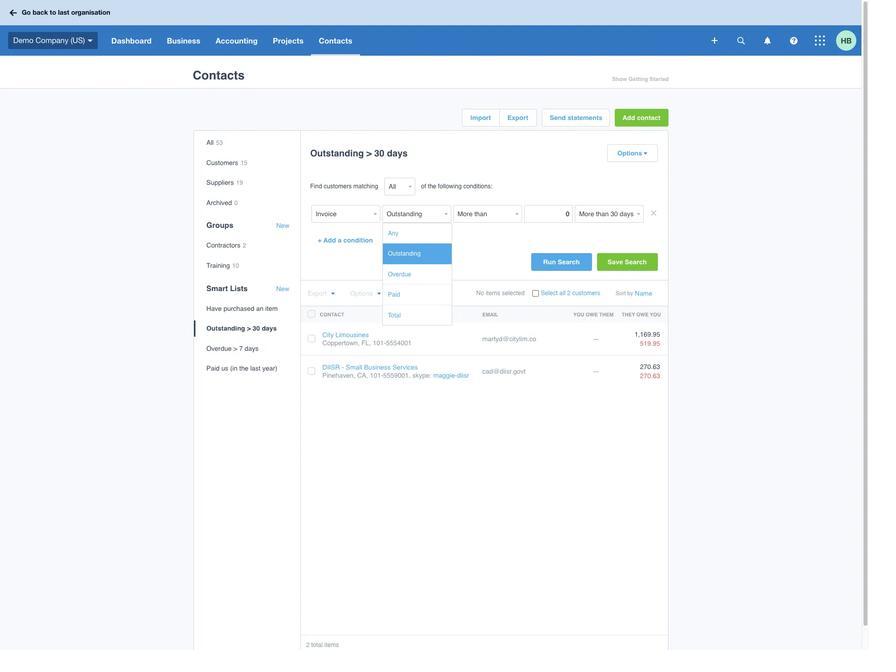 Task type: describe. For each thing, give the bounding box(es) containing it.
selected
[[502, 290, 525, 297]]

they
[[622, 312, 636, 318]]

0 vertical spatial 30
[[375, 148, 385, 159]]

total
[[388, 312, 401, 319]]

2 horizontal spatial svg image
[[790, 37, 798, 44]]

0 horizontal spatial >
[[234, 345, 238, 353]]

101- inside "city limousines coppertown, fl, 101-5554001"
[[373, 339, 386, 347]]

new for smart lists
[[276, 285, 290, 293]]

+ add a condition button
[[310, 232, 381, 249]]

save
[[608, 258, 624, 266]]

All text field
[[384, 178, 406, 196]]

accounting
[[216, 36, 258, 45]]

following
[[438, 183, 462, 190]]

of
[[421, 183, 427, 190]]

0 vertical spatial last
[[58, 8, 69, 16]]

add contact button
[[615, 109, 669, 127]]

have purchased an item
[[207, 305, 278, 313]]

270.63 270.63
[[641, 363, 661, 380]]

demo company (us)
[[13, 36, 85, 44]]

back
[[33, 8, 48, 16]]

(us)
[[71, 36, 85, 44]]

2 total items
[[306, 642, 339, 649]]

519.95
[[641, 340, 661, 348]]

show getting started link
[[613, 73, 669, 85]]

all
[[207, 139, 214, 146]]

year)
[[263, 365, 278, 373]]

martyd@citylim.co
[[483, 335, 537, 343]]

+ add a condition
[[318, 237, 373, 244]]

maggie-
[[434, 372, 457, 380]]

business inside diisr - small business services pinehaven, ca, 101-5559001, skype: maggie-diisr
[[364, 364, 391, 372]]

5554001
[[386, 339, 412, 347]]

import button
[[463, 109, 500, 126]]

1 vertical spatial outstanding > 30 days
[[207, 325, 277, 333]]

business button
[[159, 25, 208, 56]]

add contact
[[623, 114, 661, 122]]

they owe you
[[622, 312, 661, 318]]

1 horizontal spatial export
[[508, 114, 529, 122]]

15
[[241, 159, 248, 167]]

email
[[483, 312, 499, 318]]

hb button
[[837, 25, 862, 56]]

1 horizontal spatial >
[[247, 325, 251, 333]]

business inside popup button
[[167, 36, 201, 45]]

0 vertical spatial items
[[486, 290, 501, 297]]

dashboard link
[[104, 25, 159, 56]]

10
[[232, 263, 239, 270]]

select all 2 customers
[[541, 290, 601, 297]]

owe for you
[[586, 312, 598, 318]]

— for 1,169.95
[[593, 335, 600, 343]]

el image for options
[[644, 152, 648, 156]]

2 inside the contractors 2
[[243, 242, 246, 250]]

el image for export
[[331, 292, 335, 296]]

training
[[207, 262, 230, 270]]

name
[[635, 290, 653, 298]]

2 270.63 from the top
[[641, 373, 661, 380]]

svg image inside the go back to last organisation link
[[10, 9, 17, 16]]

matching
[[354, 183, 378, 190]]

go
[[22, 8, 31, 16]]

you owe them
[[574, 312, 614, 318]]

add inside add contact button
[[623, 114, 636, 122]]

1 horizontal spatial outstanding > 30 days
[[310, 148, 408, 159]]

(in
[[230, 365, 238, 373]]

go back to last organisation link
[[6, 4, 116, 22]]

all 53
[[207, 139, 223, 146]]

total
[[311, 642, 323, 649]]

edit button
[[397, 290, 408, 298]]

by
[[628, 290, 634, 297]]

condition
[[344, 237, 373, 244]]

lists
[[230, 284, 248, 293]]

demo
[[13, 36, 33, 44]]

hb
[[841, 36, 852, 45]]

101- inside diisr - small business services pinehaven, ca, 101-5559001, skype: maggie-diisr
[[370, 372, 383, 380]]

have
[[207, 305, 222, 313]]

us
[[222, 365, 229, 373]]

1 you from the left
[[574, 312, 585, 318]]

find
[[310, 183, 322, 190]]

name button
[[635, 290, 653, 298]]

suppliers
[[207, 179, 234, 187]]

19
[[236, 180, 243, 187]]

customers 15
[[207, 159, 248, 167]]

1 vertical spatial customers
[[573, 290, 601, 297]]

maggie-diisr link
[[434, 372, 469, 380]]

a
[[338, 237, 342, 244]]

groups
[[207, 221, 234, 230]]

training 10
[[207, 262, 239, 270]]

5559001,
[[383, 372, 411, 380]]

svg image inside demo company (us) popup button
[[88, 39, 93, 42]]

conditions:
[[464, 183, 493, 190]]

city limousines link
[[323, 331, 369, 339]]

select
[[541, 290, 558, 297]]

new link for groups
[[276, 222, 290, 230]]

organisation
[[71, 8, 110, 16]]

send statements
[[550, 114, 603, 122]]

0 vertical spatial export button
[[500, 109, 537, 126]]

0 horizontal spatial outstanding
[[207, 325, 245, 333]]

ca,
[[357, 372, 368, 380]]

1 horizontal spatial the
[[428, 183, 437, 190]]

diisr - small business services pinehaven, ca, 101-5559001, skype: maggie-diisr
[[323, 364, 469, 380]]

cad@diisr.govt
[[483, 368, 526, 376]]

skype:
[[413, 372, 432, 380]]

1 horizontal spatial 2
[[306, 642, 310, 649]]



Task type: locate. For each thing, give the bounding box(es) containing it.
2 right all
[[568, 290, 571, 297]]

1 horizontal spatial you
[[650, 312, 661, 318]]

export right import button
[[508, 114, 529, 122]]

options button for email
[[350, 290, 381, 298]]

0 vertical spatial options
[[618, 150, 643, 157]]

business
[[167, 36, 201, 45], [364, 364, 391, 372]]

2 — from the top
[[593, 368, 600, 376]]

2 horizontal spatial days
[[387, 148, 408, 159]]

2 left total
[[306, 642, 310, 649]]

outstanding down "any"
[[388, 251, 421, 258]]

outstanding up overdue > 7 days
[[207, 325, 245, 333]]

1 vertical spatial options
[[350, 290, 373, 298]]

add right +
[[324, 237, 336, 244]]

0 vertical spatial 2
[[243, 242, 246, 250]]

1 vertical spatial —
[[593, 368, 600, 376]]

1 vertical spatial the
[[240, 365, 249, 373]]

customers up you owe them
[[573, 290, 601, 297]]

101- right fl,
[[373, 339, 386, 347]]

run
[[544, 258, 556, 266]]

2 search from the left
[[625, 258, 647, 266]]

0 horizontal spatial items
[[325, 642, 339, 649]]

new for groups
[[276, 222, 290, 230]]

contractors
[[207, 242, 241, 250]]

you
[[574, 312, 585, 318], [650, 312, 661, 318]]

contacts down accounting dropdown button
[[193, 69, 245, 83]]

None text field
[[453, 205, 513, 223]]

101-
[[373, 339, 386, 347], [370, 372, 383, 380]]

options left el icon at the left of page
[[350, 290, 373, 298]]

0 vertical spatial business
[[167, 36, 201, 45]]

items
[[486, 290, 501, 297], [325, 642, 339, 649]]

30 down the an
[[253, 325, 260, 333]]

edit
[[397, 290, 408, 298]]

all
[[560, 290, 566, 297]]

overdue
[[388, 271, 412, 278], [207, 345, 232, 353]]

search for run search
[[558, 258, 580, 266]]

getting
[[629, 76, 649, 83]]

navigation containing dashboard
[[104, 25, 705, 56]]

1 horizontal spatial paid
[[388, 292, 400, 299]]

0 vertical spatial contacts
[[319, 36, 353, 45]]

options button for of the following conditions:
[[608, 145, 658, 162]]

1 horizontal spatial svg image
[[712, 38, 718, 44]]

0 horizontal spatial paid
[[207, 365, 220, 373]]

1 vertical spatial new link
[[276, 285, 290, 293]]

owe for they
[[637, 312, 649, 318]]

2 vertical spatial 2
[[306, 642, 310, 649]]

1 new link from the top
[[276, 222, 290, 230]]

el image
[[377, 292, 381, 296]]

outstanding up find customers matching
[[310, 148, 364, 159]]

fl,
[[362, 339, 371, 347]]

overdue > 7 days
[[207, 345, 259, 353]]

el image up the contact
[[331, 292, 335, 296]]

contractors 2
[[207, 242, 246, 250]]

7
[[239, 345, 243, 353]]

0 vertical spatial —
[[593, 335, 600, 343]]

1 270.63 from the top
[[641, 363, 661, 371]]

city
[[323, 331, 334, 339]]

1,169.95
[[635, 331, 661, 338]]

2 new from the top
[[276, 285, 290, 293]]

0 horizontal spatial last
[[58, 8, 69, 16]]

banner
[[0, 0, 862, 56]]

overdue up 'us'
[[207, 345, 232, 353]]

search for save search
[[625, 258, 647, 266]]

53
[[216, 139, 223, 146]]

2 right contractors at the left top of page
[[243, 242, 246, 250]]

+
[[318, 237, 322, 244]]

export up the contact
[[308, 290, 327, 298]]

to
[[50, 8, 56, 16]]

go back to last organisation
[[22, 8, 110, 16]]

1 vertical spatial el image
[[331, 292, 335, 296]]

0 horizontal spatial customers
[[324, 183, 352, 190]]

run search button
[[531, 253, 592, 271]]

1 vertical spatial new
[[276, 285, 290, 293]]

contact
[[638, 114, 661, 122]]

1 vertical spatial 101-
[[370, 372, 383, 380]]

0 vertical spatial new
[[276, 222, 290, 230]]

2 vertical spatial >
[[234, 345, 238, 353]]

1 vertical spatial 30
[[253, 325, 260, 333]]

1 new from the top
[[276, 222, 290, 230]]

show getting started
[[613, 76, 669, 83]]

search right run
[[558, 258, 580, 266]]

purchased
[[224, 305, 255, 313]]

of the following conditions:
[[421, 183, 493, 190]]

run search
[[544, 258, 580, 266]]

>
[[367, 148, 372, 159], [247, 325, 251, 333], [234, 345, 238, 353]]

1 vertical spatial items
[[325, 642, 339, 649]]

last left "year)"
[[250, 365, 261, 373]]

export
[[508, 114, 529, 122], [308, 290, 327, 298]]

1 horizontal spatial last
[[250, 365, 261, 373]]

1 vertical spatial options button
[[350, 290, 381, 298]]

el image down contact at the top right of page
[[644, 152, 648, 156]]

0 vertical spatial export
[[508, 114, 529, 122]]

None text field
[[311, 205, 371, 223], [382, 205, 442, 223], [524, 205, 573, 223], [575, 205, 635, 223], [311, 205, 371, 223], [382, 205, 442, 223], [524, 205, 573, 223], [575, 205, 635, 223]]

2 owe from the left
[[637, 312, 649, 318]]

1 vertical spatial days
[[262, 325, 277, 333]]

0 vertical spatial the
[[428, 183, 437, 190]]

paid for paid us (in the last year)
[[207, 365, 220, 373]]

projects
[[273, 36, 304, 45]]

1 horizontal spatial el image
[[644, 152, 648, 156]]

send
[[550, 114, 566, 122]]

days
[[387, 148, 408, 159], [262, 325, 277, 333], [245, 345, 259, 353]]

0 vertical spatial el image
[[644, 152, 648, 156]]

owe
[[586, 312, 598, 318], [637, 312, 649, 318]]

smart
[[207, 284, 228, 293]]

> up "matching"
[[367, 148, 372, 159]]

no
[[477, 290, 484, 297]]

1 vertical spatial outstanding
[[388, 251, 421, 258]]

0 horizontal spatial business
[[167, 36, 201, 45]]

paid for paid
[[388, 292, 400, 299]]

1 horizontal spatial options button
[[608, 145, 658, 162]]

dashboard
[[111, 36, 152, 45]]

navigation
[[104, 25, 705, 56]]

1 vertical spatial contacts
[[193, 69, 245, 83]]

-
[[342, 364, 344, 372]]

0 horizontal spatial export button
[[308, 290, 335, 298]]

2 new link from the top
[[276, 285, 290, 293]]

30 up "matching"
[[375, 148, 385, 159]]

last right to on the top of page
[[58, 8, 69, 16]]

days right 7
[[245, 345, 259, 353]]

demo company (us) button
[[0, 25, 104, 56]]

0 vertical spatial customers
[[324, 183, 352, 190]]

1 horizontal spatial owe
[[637, 312, 649, 318]]

paid left 'us'
[[207, 365, 220, 373]]

0 horizontal spatial contacts
[[193, 69, 245, 83]]

0 vertical spatial overdue
[[388, 271, 412, 278]]

1 vertical spatial 2
[[568, 290, 571, 297]]

save search
[[608, 258, 647, 266]]

0 vertical spatial paid
[[388, 292, 400, 299]]

0
[[235, 200, 238, 207]]

1 vertical spatial overdue
[[207, 345, 232, 353]]

0 vertical spatial add
[[623, 114, 636, 122]]

contacts right projects
[[319, 36, 353, 45]]

add
[[623, 114, 636, 122], [324, 237, 336, 244]]

1,169.95 519.95
[[635, 331, 661, 348]]

no items selected
[[477, 290, 525, 297]]

archived 0
[[207, 199, 238, 207]]

overdue for overdue > 7 days
[[207, 345, 232, 353]]

paid right el icon at the left of page
[[388, 292, 400, 299]]

add left contact at the top right of page
[[623, 114, 636, 122]]

svg image
[[816, 35, 826, 46], [738, 37, 745, 44], [765, 37, 771, 44], [88, 39, 93, 42]]

suppliers 19
[[207, 179, 243, 187]]

— for 270.63
[[593, 368, 600, 376]]

overdue up edit
[[388, 271, 412, 278]]

contacts
[[319, 36, 353, 45], [193, 69, 245, 83]]

customers right 'find'
[[324, 183, 352, 190]]

1 — from the top
[[593, 335, 600, 343]]

1 vertical spatial export
[[308, 290, 327, 298]]

owe right the they
[[637, 312, 649, 318]]

search
[[558, 258, 580, 266], [625, 258, 647, 266]]

options button down add contact button
[[608, 145, 658, 162]]

pinehaven,
[[323, 372, 356, 380]]

1 horizontal spatial export button
[[500, 109, 537, 126]]

outstanding > 30 days up "matching"
[[310, 148, 408, 159]]

0 horizontal spatial export
[[308, 290, 327, 298]]

items right total
[[325, 642, 339, 649]]

diisr
[[457, 372, 469, 380]]

new link
[[276, 222, 290, 230], [276, 285, 290, 293]]

new
[[276, 222, 290, 230], [276, 285, 290, 293]]

2 horizontal spatial >
[[367, 148, 372, 159]]

outstanding > 30 days down have purchased an item
[[207, 325, 277, 333]]

owe left the 'them'
[[586, 312, 598, 318]]

options for email
[[350, 290, 373, 298]]

options button left edit
[[350, 290, 381, 298]]

0 vertical spatial 101-
[[373, 339, 386, 347]]

1 horizontal spatial business
[[364, 364, 391, 372]]

0 vertical spatial outstanding > 30 days
[[310, 148, 408, 159]]

1 horizontal spatial add
[[623, 114, 636, 122]]

statements
[[568, 114, 603, 122]]

2 vertical spatial days
[[245, 345, 259, 353]]

export button right import button
[[500, 109, 537, 126]]

0 horizontal spatial owe
[[586, 312, 598, 318]]

overdue for overdue
[[388, 271, 412, 278]]

1 horizontal spatial 30
[[375, 148, 385, 159]]

outstanding > 30 days
[[310, 148, 408, 159], [207, 325, 277, 333]]

days up all 'text box'
[[387, 148, 408, 159]]

1 vertical spatial 270.63
[[641, 373, 661, 380]]

them
[[600, 312, 614, 318]]

sort
[[616, 290, 626, 297]]

search right save
[[625, 258, 647, 266]]

el image
[[644, 152, 648, 156], [331, 292, 335, 296]]

0 vertical spatial options button
[[608, 145, 658, 162]]

2 vertical spatial outstanding
[[207, 325, 245, 333]]

days down item
[[262, 325, 277, 333]]

show
[[613, 76, 627, 83]]

0 horizontal spatial outstanding > 30 days
[[207, 325, 277, 333]]

1 vertical spatial business
[[364, 364, 391, 372]]

0 vertical spatial >
[[367, 148, 372, 159]]

export button up the contact
[[308, 290, 335, 298]]

started
[[650, 76, 669, 83]]

save search button
[[597, 253, 658, 271]]

1 horizontal spatial overdue
[[388, 271, 412, 278]]

0 horizontal spatial el image
[[331, 292, 335, 296]]

0 horizontal spatial 30
[[253, 325, 260, 333]]

0 horizontal spatial add
[[324, 237, 336, 244]]

0 horizontal spatial the
[[240, 365, 249, 373]]

the
[[428, 183, 437, 190], [240, 365, 249, 373]]

1 horizontal spatial days
[[262, 325, 277, 333]]

add inside + add a condition button
[[324, 237, 336, 244]]

0 horizontal spatial days
[[245, 345, 259, 353]]

outstanding
[[310, 148, 364, 159], [388, 251, 421, 258], [207, 325, 245, 333]]

items right no
[[486, 290, 501, 297]]

1 vertical spatial >
[[247, 325, 251, 333]]

options down add contact button
[[618, 150, 643, 157]]

city limousines coppertown, fl, 101-5554001
[[323, 331, 412, 347]]

0 vertical spatial 270.63
[[641, 363, 661, 371]]

0 horizontal spatial options
[[350, 290, 373, 298]]

new link for smart lists
[[276, 285, 290, 293]]

banner containing hb
[[0, 0, 862, 56]]

smart lists
[[207, 284, 248, 293]]

0 horizontal spatial 2
[[243, 242, 246, 250]]

the right (in
[[240, 365, 249, 373]]

1 vertical spatial last
[[250, 365, 261, 373]]

you up 1,169.95
[[650, 312, 661, 318]]

2 horizontal spatial 2
[[568, 290, 571, 297]]

None checkbox
[[533, 291, 539, 297]]

> down have purchased an item
[[247, 325, 251, 333]]

company
[[36, 36, 69, 44]]

options for of the following conditions:
[[618, 150, 643, 157]]

1 search from the left
[[558, 258, 580, 266]]

1 horizontal spatial customers
[[573, 290, 601, 297]]

archived
[[207, 199, 232, 207]]

customers
[[207, 159, 238, 167]]

0 horizontal spatial options button
[[350, 290, 381, 298]]

0 vertical spatial days
[[387, 148, 408, 159]]

1 owe from the left
[[586, 312, 598, 318]]

> left 7
[[234, 345, 238, 353]]

0 vertical spatial outstanding
[[310, 148, 364, 159]]

0 horizontal spatial search
[[558, 258, 580, 266]]

2 horizontal spatial outstanding
[[388, 251, 421, 258]]

you down select all 2 customers
[[574, 312, 585, 318]]

1 horizontal spatial options
[[618, 150, 643, 157]]

30
[[375, 148, 385, 159], [253, 325, 260, 333]]

contacts inside contacts popup button
[[319, 36, 353, 45]]

1 horizontal spatial outstanding
[[310, 148, 364, 159]]

1 vertical spatial export button
[[308, 290, 335, 298]]

paid
[[388, 292, 400, 299], [207, 365, 220, 373]]

101- down diisr - small business services link
[[370, 372, 383, 380]]

svg image
[[10, 9, 17, 16], [790, 37, 798, 44], [712, 38, 718, 44]]

projects button
[[265, 25, 311, 56]]

0 horizontal spatial overdue
[[207, 345, 232, 353]]

the right of at top left
[[428, 183, 437, 190]]

1 horizontal spatial search
[[625, 258, 647, 266]]

2 you from the left
[[650, 312, 661, 318]]

1 horizontal spatial contacts
[[319, 36, 353, 45]]

send statements button
[[543, 109, 609, 126]]

an
[[256, 305, 264, 313]]



Task type: vqa. For each thing, say whether or not it's contained in the screenshot.


